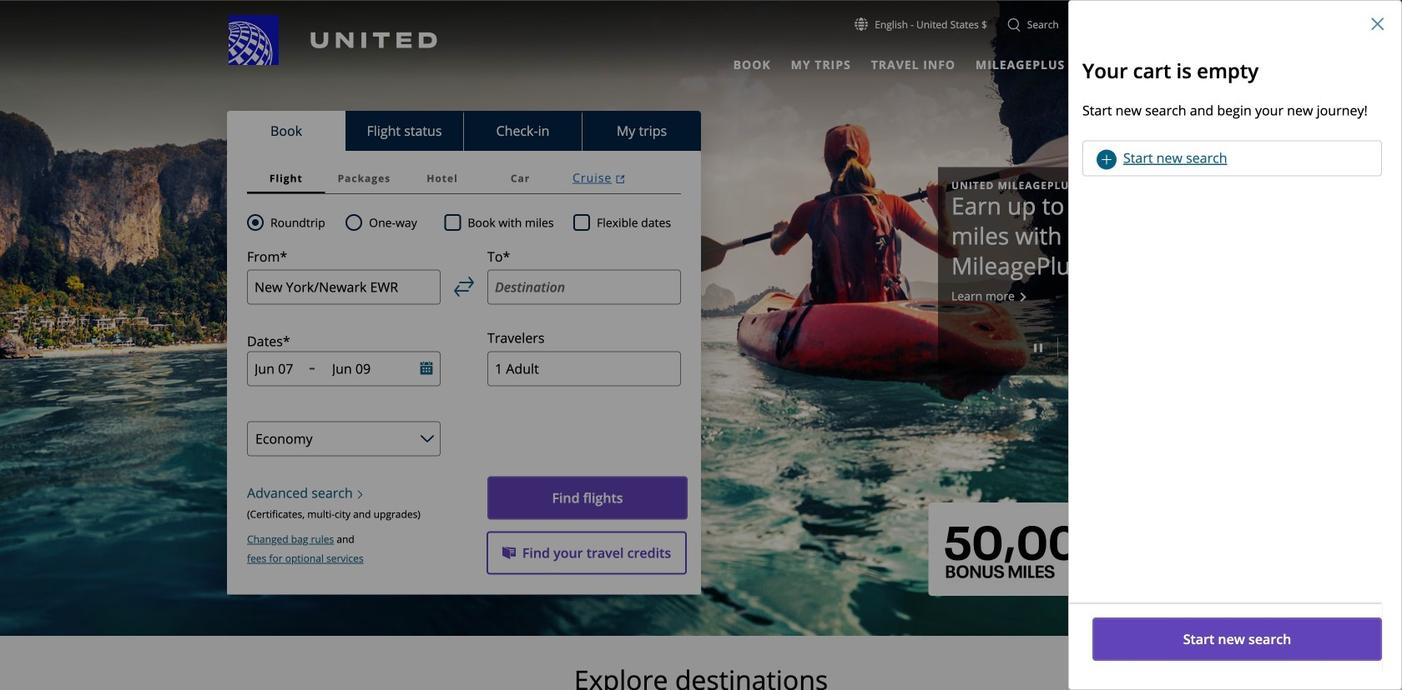Task type: describe. For each thing, give the bounding box(es) containing it.
1 vertical spatial tab list
[[227, 111, 701, 151]]

slide 1 of 4 image
[[1072, 346, 1077, 351]]

currently in english united states	$ enter to change image
[[855, 18, 868, 31]]

carousel buttons element
[[951, 332, 1162, 363]]

round trip flight search element
[[264, 213, 325, 233]]

pause image
[[1034, 344, 1042, 352]]

2 vertical spatial tab list
[[247, 163, 681, 194]]

Departure text field
[[255, 360, 302, 378]]



Task type: vqa. For each thing, say whether or not it's contained in the screenshot.
'slide 4 of 6' image
no



Task type: locate. For each thing, give the bounding box(es) containing it.
explore destinations element
[[131, 664, 1271, 691]]

united logo link to homepage image
[[229, 15, 437, 65]]

navigation
[[0, 14, 1402, 75]]

Return text field
[[332, 360, 397, 378]]

dialog
[[1068, 0, 1402, 691]]

reverse origin and destination image
[[454, 277, 474, 297]]

main content
[[0, 1, 1402, 691]]

close image
[[1371, 18, 1384, 31]]

book with miles element
[[444, 213, 573, 233]]

tab list
[[723, 50, 1129, 75], [227, 111, 701, 151], [247, 163, 681, 194]]

one way flight search element
[[362, 213, 417, 233]]

0 vertical spatial tab list
[[723, 50, 1129, 75]]



